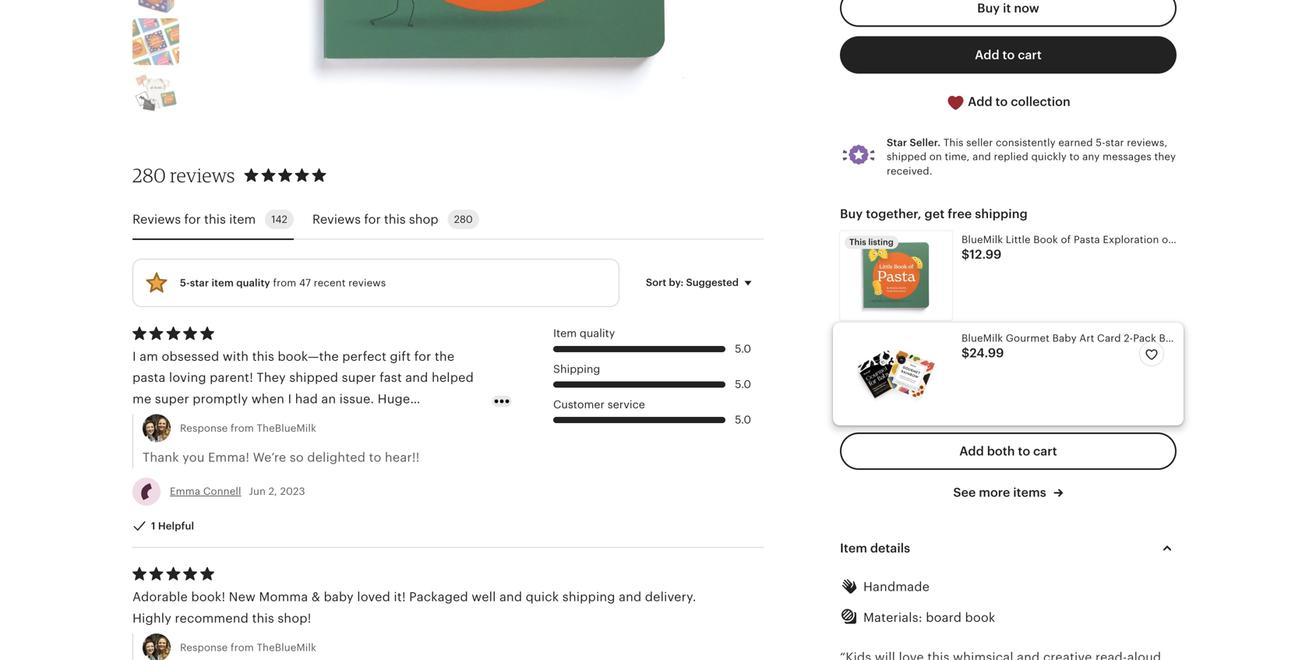 Task type: vqa. For each thing, say whether or not it's contained in the screenshot.
it!
yes



Task type: locate. For each thing, give the bounding box(es) containing it.
buy up this listing
[[840, 207, 863, 221]]

280
[[132, 164, 166, 187], [454, 214, 473, 225]]

for left the the
[[414, 349, 431, 364]]

pasta
[[132, 371, 166, 385]]

1 response from the top
[[180, 422, 228, 434]]

item inside dropdown button
[[840, 541, 867, 555]]

i
[[132, 349, 136, 364], [288, 392, 292, 406]]

thebluemilk up thank you emma! we're so delighted to hear!!
[[257, 422, 316, 434]]

0 vertical spatial super
[[342, 371, 376, 385]]

star
[[1106, 137, 1124, 148], [190, 277, 209, 289]]

2 vertical spatial add
[[959, 444, 984, 458]]

hear!!
[[385, 450, 420, 464]]

tab list
[[132, 200, 764, 240]]

this
[[944, 137, 964, 148], [849, 237, 866, 247]]

listing
[[868, 237, 894, 247]]

see more items
[[953, 486, 1049, 500]]

this down the momma
[[252, 611, 274, 625]]

0 horizontal spatial item
[[553, 327, 577, 339]]

1 vertical spatial star
[[190, 277, 209, 289]]

emma connell link
[[170, 486, 241, 497]]

i am obsessed with this book—the perfect gift for the pasta loving parent! they shipped super fast and helped me super promptly when i had an issue. huge recommend!
[[132, 349, 474, 427]]

0 vertical spatial shipped
[[887, 151, 927, 163]]

jun
[[249, 486, 266, 497]]

0 vertical spatial add
[[975, 48, 1000, 62]]

this up they
[[252, 349, 274, 364]]

0 vertical spatial thebluemilk
[[257, 422, 316, 434]]

2 vertical spatial 5.0
[[735, 414, 751, 426]]

to left collection
[[996, 95, 1008, 109]]

1 vertical spatial 280
[[454, 214, 473, 225]]

0 horizontal spatial quality
[[236, 277, 270, 289]]

0 vertical spatial 280
[[132, 164, 166, 187]]

2 response from the top
[[180, 642, 228, 653]]

1 vertical spatial buy
[[840, 207, 863, 221]]

1 horizontal spatial 280
[[454, 214, 473, 225]]

shipped down book—the
[[289, 371, 338, 385]]

0 horizontal spatial i
[[132, 349, 136, 364]]

1 vertical spatial shipped
[[289, 371, 338, 385]]

consistently
[[996, 137, 1056, 148]]

super up "recommend!"
[[155, 392, 189, 406]]

this down 280 reviews
[[204, 212, 226, 226]]

well
[[472, 590, 496, 604]]

from
[[273, 277, 296, 289], [231, 422, 254, 434], [231, 642, 254, 653]]

response from thebluemilk up emma!
[[180, 422, 316, 434]]

1 vertical spatial response
[[180, 642, 228, 653]]

0 vertical spatial buy
[[977, 1, 1000, 15]]

3 5.0 from the top
[[735, 414, 751, 426]]

obsessed
[[162, 349, 219, 364]]

we're
[[253, 450, 286, 464]]

1 5.0 from the top
[[735, 342, 751, 355]]

response up you
[[180, 422, 228, 434]]

for down 280 reviews
[[184, 212, 201, 226]]

to left hear!!
[[369, 450, 381, 464]]

1 vertical spatial super
[[155, 392, 189, 406]]

1 vertical spatial this
[[849, 237, 866, 247]]

12.99
[[970, 248, 1002, 262]]

0 vertical spatial reviews
[[170, 164, 235, 187]]

buy left it
[[977, 1, 1000, 15]]

2,
[[269, 486, 277, 497]]

gift
[[390, 349, 411, 364]]

recommend!
[[132, 413, 210, 427]]

from left 47
[[273, 277, 296, 289]]

this left listing
[[849, 237, 866, 247]]

from up emma!
[[231, 422, 254, 434]]

reviews right 142
[[312, 212, 361, 226]]

0 horizontal spatial this
[[849, 237, 866, 247]]

from down recommend
[[231, 642, 254, 653]]

reviews for reviews for this shop
[[312, 212, 361, 226]]

response down recommend
[[180, 642, 228, 653]]

1 horizontal spatial reviews
[[312, 212, 361, 226]]

1 vertical spatial i
[[288, 392, 292, 406]]

1 horizontal spatial quality
[[580, 327, 615, 339]]

earned
[[1058, 137, 1093, 148]]

1 response from thebluemilk from the top
[[180, 422, 316, 434]]

reviews down 280 reviews
[[132, 212, 181, 226]]

1 vertical spatial shipping
[[562, 590, 615, 604]]

star inside this seller consistently earned 5-star reviews, shipped on time, and replied quickly to any messages they received.
[[1106, 137, 1124, 148]]

they
[[257, 371, 286, 385]]

0 horizontal spatial shipping
[[562, 590, 615, 604]]

0 horizontal spatial reviews
[[170, 164, 235, 187]]

add for add to cart
[[975, 48, 1000, 62]]

280 inside tab list
[[454, 214, 473, 225]]

1 vertical spatial thebluemilk
[[257, 642, 316, 653]]

i left am at bottom left
[[132, 349, 136, 364]]

item up shipping
[[553, 327, 577, 339]]

5- up any
[[1096, 137, 1106, 148]]

this inside this seller consistently earned 5-star reviews, shipped on time, and replied quickly to any messages they received.
[[944, 137, 964, 148]]

star up messages
[[1106, 137, 1124, 148]]

5- down reviews for this item
[[180, 277, 190, 289]]

1 horizontal spatial buy
[[977, 1, 1000, 15]]

for
[[184, 212, 201, 226], [364, 212, 381, 226], [414, 349, 431, 364]]

bluemilk gourmet baby art card 2-pack black & white contrast cards + rainbow sensory toy foodie poetry charcuterie babies 0+ toddlers 1-4 image
[[840, 329, 952, 419]]

customer service
[[553, 398, 645, 411]]

shipping right quick
[[562, 590, 615, 604]]

packaged
[[409, 590, 468, 604]]

to inside this seller consistently earned 5-star reviews, shipped on time, and replied quickly to any messages they received.
[[1070, 151, 1080, 163]]

helpful
[[158, 520, 194, 532]]

star seller.
[[887, 137, 941, 148]]

item left 142
[[229, 212, 256, 226]]

0 vertical spatial this
[[944, 137, 964, 148]]

1 vertical spatial cart
[[1033, 444, 1057, 458]]

shipped inside i am obsessed with this book—the perfect gift for the pasta loving parent! they shipped super fast and helped me super promptly when i had an issue. huge recommend!
[[289, 371, 338, 385]]

item down reviews for this item
[[212, 277, 234, 289]]

5.0 for service
[[735, 414, 751, 426]]

1 horizontal spatial star
[[1106, 137, 1124, 148]]

this seller consistently earned 5-star reviews, shipped on time, and replied quickly to any messages they received.
[[887, 137, 1176, 177]]

parent!
[[210, 371, 253, 385]]

0 vertical spatial shipping
[[975, 207, 1028, 221]]

280 up reviews for this item
[[132, 164, 166, 187]]

0 vertical spatial from
[[273, 277, 296, 289]]

you
[[182, 450, 205, 464]]

for left shop
[[364, 212, 381, 226]]

add inside button
[[975, 48, 1000, 62]]

0 horizontal spatial 280
[[132, 164, 166, 187]]

with
[[223, 349, 249, 364]]

response from thebluemilk
[[180, 422, 316, 434], [180, 642, 316, 653]]

sort by: suggested button
[[634, 266, 769, 299]]

shipped
[[887, 151, 927, 163], [289, 371, 338, 385]]

and right fast at the bottom of page
[[405, 371, 428, 385]]

add down the buy it now button
[[975, 48, 1000, 62]]

customer
[[553, 398, 605, 411]]

1 vertical spatial response from thebluemilk
[[180, 642, 316, 653]]

quality left 47
[[236, 277, 270, 289]]

1 horizontal spatial 5-
[[1096, 137, 1106, 148]]

to down earned at the right
[[1070, 151, 1080, 163]]

replied
[[994, 151, 1029, 163]]

super
[[342, 371, 376, 385], [155, 392, 189, 406]]

response from thebluemilk down recommend
[[180, 642, 316, 653]]

2 $ from the top
[[962, 346, 970, 360]]

reviews
[[170, 164, 235, 187], [348, 277, 386, 289]]

to right both
[[1018, 444, 1030, 458]]

more
[[979, 486, 1010, 500]]

this inside adorable book! new momma & baby loved it! packaged well and quick shipping and delivery. highly recommend this shop!
[[252, 611, 274, 625]]

shipping
[[975, 207, 1028, 221], [562, 590, 615, 604]]

cart down the buy it now button
[[1018, 48, 1042, 62]]

shipping inside adorable book! new momma & baby loved it! packaged well and quick shipping and delivery. highly recommend this shop!
[[562, 590, 615, 604]]

1 reviews from the left
[[132, 212, 181, 226]]

0 horizontal spatial for
[[184, 212, 201, 226]]

1 vertical spatial $
[[962, 346, 970, 360]]

reviews right recent
[[348, 277, 386, 289]]

this up time,
[[944, 137, 964, 148]]

to down the buy it now button
[[1003, 48, 1015, 62]]

response
[[180, 422, 228, 434], [180, 642, 228, 653]]

2 5.0 from the top
[[735, 378, 751, 390]]

0 vertical spatial quality
[[236, 277, 270, 289]]

0 horizontal spatial buy
[[840, 207, 863, 221]]

buy it now
[[977, 1, 1039, 15]]

0 vertical spatial i
[[132, 349, 136, 364]]

this listing
[[849, 237, 894, 247]]

item left details
[[840, 541, 867, 555]]

0 vertical spatial item
[[553, 327, 577, 339]]

fast
[[380, 371, 402, 385]]

thebluemilk
[[257, 422, 316, 434], [257, 642, 316, 653]]

and down the seller
[[973, 151, 991, 163]]

buy inside button
[[977, 1, 1000, 15]]

and left delivery.
[[619, 590, 642, 604]]

1 vertical spatial add
[[968, 95, 993, 109]]

2 vertical spatial from
[[231, 642, 254, 653]]

0 vertical spatial item
[[229, 212, 256, 226]]

1 vertical spatial reviews
[[348, 277, 386, 289]]

i left had
[[288, 392, 292, 406]]

$ down free
[[962, 248, 970, 262]]

sort by: suggested
[[646, 276, 739, 288]]

buy together, get free shipping
[[840, 207, 1028, 221]]

0 vertical spatial 5-
[[1096, 137, 1106, 148]]

on
[[929, 151, 942, 163]]

when
[[252, 392, 284, 406]]

cart up items
[[1033, 444, 1057, 458]]

this for seller
[[944, 137, 964, 148]]

0 vertical spatial star
[[1106, 137, 1124, 148]]

2 reviews from the left
[[312, 212, 361, 226]]

5.0 for quality
[[735, 342, 751, 355]]

reviews for reviews for this item
[[132, 212, 181, 226]]

quality up shipping
[[580, 327, 615, 339]]

0 horizontal spatial super
[[155, 392, 189, 406]]

2 thebluemilk from the top
[[257, 642, 316, 653]]

thebluemilk down the shop!
[[257, 642, 316, 653]]

0 vertical spatial 5.0
[[735, 342, 751, 355]]

$ for 12.99
[[962, 248, 970, 262]]

promptly
[[193, 392, 248, 406]]

an
[[321, 392, 336, 406]]

1 vertical spatial 5.0
[[735, 378, 751, 390]]

item
[[229, 212, 256, 226], [212, 277, 234, 289]]

0 vertical spatial $
[[962, 248, 970, 262]]

0 horizontal spatial reviews
[[132, 212, 181, 226]]

shipped up received.
[[887, 151, 927, 163]]

1 horizontal spatial shipped
[[887, 151, 927, 163]]

1
[[151, 520, 156, 532]]

1 thebluemilk from the top
[[257, 422, 316, 434]]

1 vertical spatial item
[[840, 541, 867, 555]]

it!
[[394, 590, 406, 604]]

0 horizontal spatial shipped
[[289, 371, 338, 385]]

shipped inside this seller consistently earned 5-star reviews, shipped on time, and replied quickly to any messages they received.
[[887, 151, 927, 163]]

this for listing
[[849, 237, 866, 247]]

280 right shop
[[454, 214, 473, 225]]

280 reviews
[[132, 164, 235, 187]]

0 vertical spatial cart
[[1018, 48, 1042, 62]]

buy for buy together, get free shipping
[[840, 207, 863, 221]]

$
[[962, 248, 970, 262], [962, 346, 970, 360]]

1 vertical spatial 5-
[[180, 277, 190, 289]]

0 horizontal spatial 5-
[[180, 277, 190, 289]]

service
[[608, 398, 645, 411]]

add
[[975, 48, 1000, 62], [968, 95, 993, 109], [959, 444, 984, 458]]

0 horizontal spatial star
[[190, 277, 209, 289]]

board
[[926, 610, 962, 624]]

and
[[973, 151, 991, 163], [405, 371, 428, 385], [499, 590, 522, 604], [619, 590, 642, 604]]

2 horizontal spatial for
[[414, 349, 431, 364]]

1 $ from the top
[[962, 248, 970, 262]]

super up 'issue.'
[[342, 371, 376, 385]]

shipping right free
[[975, 207, 1028, 221]]

1 horizontal spatial item
[[840, 541, 867, 555]]

buy for buy it now
[[977, 1, 1000, 15]]

$ right bluemilk gourmet baby art card 2-pack black & white contrast cards + rainbow sensory toy foodie poetry charcuterie babies 0+ toddlers 1-4 image
[[962, 346, 970, 360]]

shipping
[[553, 363, 600, 375]]

add left both
[[959, 444, 984, 458]]

1 horizontal spatial for
[[364, 212, 381, 226]]

star down reviews for this item
[[190, 277, 209, 289]]

book!
[[191, 590, 225, 604]]

time,
[[945, 151, 970, 163]]

cart
[[1018, 48, 1042, 62], [1033, 444, 1057, 458]]

reviews up reviews for this item
[[170, 164, 235, 187]]

reviews for this shop
[[312, 212, 438, 226]]

the
[[435, 349, 455, 364]]

0 vertical spatial response from thebluemilk
[[180, 422, 316, 434]]

they
[[1154, 151, 1176, 163]]

see
[[953, 486, 976, 500]]

materials: board book
[[863, 610, 996, 624]]

0 vertical spatial response
[[180, 422, 228, 434]]

1 horizontal spatial this
[[944, 137, 964, 148]]

for for shop
[[364, 212, 381, 226]]

add up the seller
[[968, 95, 993, 109]]

1 horizontal spatial shipping
[[975, 207, 1028, 221]]



Task type: describe. For each thing, give the bounding box(es) containing it.
1 helpful
[[151, 520, 194, 532]]

this inside i am obsessed with this book—the perfect gift for the pasta loving parent! they shipped super fast and helped me super promptly when i had an issue. huge recommend!
[[252, 349, 274, 364]]

helped
[[432, 371, 474, 385]]

5- inside this seller consistently earned 5-star reviews, shipped on time, and replied quickly to any messages they received.
[[1096, 137, 1106, 148]]

momma
[[259, 590, 308, 604]]

and inside i am obsessed with this book—the perfect gift for the pasta loving parent! they shipped super fast and helped me super promptly when i had an issue. huge recommend!
[[405, 371, 428, 385]]

emma connell jun 2, 2023
[[170, 486, 305, 497]]

cart inside button
[[1033, 444, 1057, 458]]

together,
[[866, 207, 922, 221]]

add for add to collection
[[968, 95, 993, 109]]

delivery.
[[645, 590, 696, 604]]

add to collection button
[[840, 83, 1177, 121]]

this left shop
[[384, 212, 406, 226]]

seller.
[[910, 137, 941, 148]]

emma!
[[208, 450, 249, 464]]

by:
[[669, 276, 684, 288]]

24.99
[[970, 346, 1004, 360]]

add both to cart
[[959, 444, 1057, 458]]

so
[[290, 450, 304, 464]]

add for add both to cart
[[959, 444, 984, 458]]

$ 12.99
[[962, 248, 1002, 262]]

buy it now button
[[840, 0, 1177, 27]]

items
[[1013, 486, 1046, 500]]

delighted
[[307, 450, 366, 464]]

280 for 280
[[454, 214, 473, 225]]

add to cart
[[975, 48, 1042, 62]]

item quality
[[553, 327, 615, 339]]

142
[[271, 214, 287, 225]]

materials:
[[863, 610, 922, 624]]

add to cart button
[[840, 36, 1177, 74]]

any
[[1082, 151, 1100, 163]]

huge
[[378, 392, 410, 406]]

seller
[[966, 137, 993, 148]]

1 horizontal spatial i
[[288, 392, 292, 406]]

1 vertical spatial item
[[212, 277, 234, 289]]

&
[[311, 590, 320, 604]]

handmade
[[863, 580, 930, 594]]

perfect
[[342, 349, 387, 364]]

item for item quality
[[553, 327, 577, 339]]

add both to cart button
[[840, 433, 1177, 470]]

connell
[[203, 486, 241, 497]]

thank
[[143, 450, 179, 464]]

1 vertical spatial from
[[231, 422, 254, 434]]

messages
[[1103, 151, 1152, 163]]

free
[[948, 207, 972, 221]]

sort
[[646, 276, 666, 288]]

to inside button
[[1003, 48, 1015, 62]]

loved
[[357, 590, 390, 604]]

2023
[[280, 486, 305, 497]]

and right well
[[499, 590, 522, 604]]

1 horizontal spatial reviews
[[348, 277, 386, 289]]

bluemilk little book of pasta exploration of italian noodle image 8 image
[[132, 18, 179, 65]]

reviews for this item
[[132, 212, 256, 226]]

for inside i am obsessed with this book—the perfect gift for the pasta loving parent! they shipped super fast and helped me super promptly when i had an issue. huge recommend!
[[414, 349, 431, 364]]

loving
[[169, 371, 206, 385]]

1 horizontal spatial super
[[342, 371, 376, 385]]

item details
[[840, 541, 910, 555]]

tab list containing reviews for this item
[[132, 200, 764, 240]]

star
[[887, 137, 907, 148]]

$ 24.99
[[962, 346, 1004, 360]]

item for item details
[[840, 541, 867, 555]]

1 vertical spatial quality
[[580, 327, 615, 339]]

shop!
[[278, 611, 311, 625]]

item inside tab list
[[229, 212, 256, 226]]

issue.
[[340, 392, 374, 406]]

had
[[295, 392, 318, 406]]

adorable
[[132, 590, 188, 604]]

details
[[870, 541, 910, 555]]

bluemilk little book of pasta exploration of italian noodle pasta baby bundle image
[[132, 70, 179, 117]]

adorable book! new momma & baby loved it! packaged well and quick shipping and delivery. highly recommend this shop!
[[132, 590, 696, 625]]

2 response from thebluemilk from the top
[[180, 642, 316, 653]]

me
[[132, 392, 151, 406]]

now
[[1014, 1, 1039, 15]]

5-star item quality from 47 recent reviews
[[180, 277, 386, 289]]

book—the
[[278, 349, 339, 364]]

am
[[140, 349, 158, 364]]

get
[[925, 207, 945, 221]]

quick
[[526, 590, 559, 604]]

shop
[[409, 212, 438, 226]]

item details button
[[826, 530, 1191, 567]]

add to collection
[[965, 95, 1070, 109]]

bluemilk little book of pasta exploration of italian noodle shapes read fun facts & phonics board book for baby 0-12 months toddler ages 1-4 image
[[840, 231, 952, 320]]

thank you emma! we're so delighted to hear!!
[[143, 450, 420, 464]]

$ for 24.99
[[962, 346, 970, 360]]

280 for 280 reviews
[[132, 164, 166, 187]]

suggested
[[686, 276, 739, 288]]

highly
[[132, 611, 171, 625]]

recommend
[[175, 611, 249, 625]]

emma
[[170, 486, 200, 497]]

reviews,
[[1127, 137, 1168, 148]]

see more items link
[[953, 484, 1063, 501]]

baby
[[324, 590, 354, 604]]

cart inside button
[[1018, 48, 1042, 62]]

for for item
[[184, 212, 201, 226]]

and inside this seller consistently earned 5-star reviews, shipped on time, and replied quickly to any messages they received.
[[973, 151, 991, 163]]



